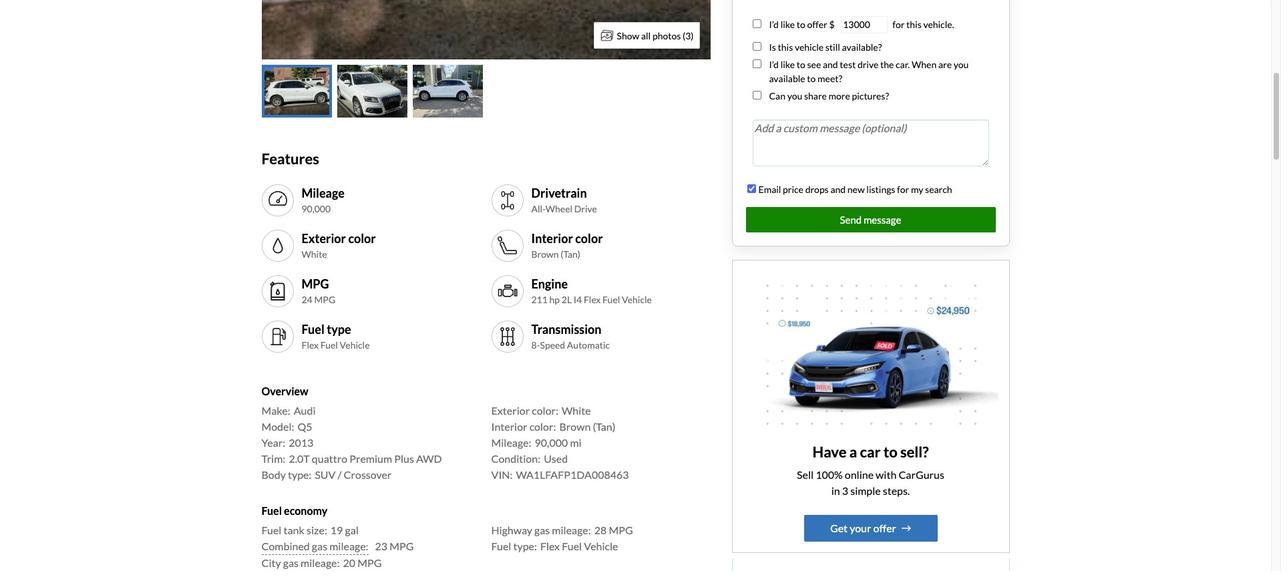Task type: locate. For each thing, give the bounding box(es) containing it.
show all photos (3) link
[[594, 22, 700, 49]]

0 vertical spatial this
[[907, 19, 922, 30]]

color inside interior color brown (tan)
[[575, 231, 603, 246]]

a
[[849, 443, 857, 461]]

i'd up is
[[769, 19, 779, 30]]

you
[[954, 58, 969, 70], [787, 90, 802, 101]]

1 horizontal spatial offer
[[873, 521, 896, 534]]

(tan) inside exterior color: white interior color: brown (tan) mileage: 90,000 mi condition: used vin: wa1lfafp1da008463
[[593, 420, 616, 433]]

pictures?
[[852, 90, 889, 101]]

1 horizontal spatial vehicle
[[584, 540, 618, 553]]

none number field inside group
[[841, 16, 888, 33]]

flex inside fuel type flex fuel vehicle
[[302, 339, 319, 350]]

None checkbox
[[752, 19, 761, 28], [752, 59, 761, 68], [752, 19, 761, 28], [752, 59, 761, 68]]

1 horizontal spatial 90,000
[[535, 436, 568, 449]]

exterior
[[302, 231, 346, 246], [491, 404, 530, 417]]

1 color from the left
[[348, 231, 376, 246]]

fuel type flex fuel vehicle
[[302, 322, 370, 350]]

drivetrain
[[531, 186, 587, 201]]

type: inside make: audi model: q5 year: 2013 trim: 2.0t quattro premium plus awd body type: suv / crossover
[[288, 468, 312, 481]]

Email price drops and new listings for my search checkbox
[[747, 184, 756, 193]]

2 horizontal spatial vehicle
[[622, 294, 652, 305]]

90,000 up "used"
[[535, 436, 568, 449]]

gas down size:
[[312, 540, 327, 553]]

0 horizontal spatial brown
[[531, 248, 559, 260]]

brown
[[531, 248, 559, 260], [559, 420, 591, 433]]

fuel inside engine 211 hp 2l i4 flex fuel vehicle
[[603, 294, 620, 305]]

is
[[769, 41, 776, 52]]

exterior inside exterior color: white interior color: brown (tan) mileage: 90,000 mi condition: used vin: wa1lfafp1da008463
[[491, 404, 530, 417]]

1 vertical spatial (tan)
[[593, 420, 616, 433]]

interior up mileage:
[[491, 420, 527, 433]]

interior color brown (tan)
[[531, 231, 603, 260]]

0 horizontal spatial white
[[302, 248, 327, 260]]

i'd
[[769, 19, 779, 30], [769, 58, 779, 70]]

this right is
[[778, 41, 793, 52]]

offer inside button
[[873, 521, 896, 534]]

1 vertical spatial white
[[562, 404, 591, 417]]

mpg right 28
[[609, 524, 633, 537]]

1 vertical spatial flex
[[302, 339, 319, 350]]

mileage: left 28
[[552, 524, 591, 537]]

type:
[[288, 468, 312, 481], [513, 540, 537, 553]]

90,000 down mileage
[[302, 203, 331, 214]]

like for i'd like to see and test drive the car. when are you available to meet?
[[781, 58, 795, 70]]

type: down 2.0t
[[288, 468, 312, 481]]

like up available
[[781, 58, 795, 70]]

0 vertical spatial 90,000
[[302, 203, 331, 214]]

(tan) up wa1lfafp1da008463
[[593, 420, 616, 433]]

available?
[[842, 41, 882, 52]]

for left my
[[897, 183, 909, 195]]

mpg
[[302, 277, 329, 291], [314, 294, 335, 305], [609, 524, 633, 537], [390, 540, 414, 553], [358, 557, 382, 569]]

0 horizontal spatial interior
[[491, 420, 527, 433]]

can
[[769, 90, 786, 101]]

for up car.
[[893, 19, 905, 30]]

0 horizontal spatial offer
[[807, 19, 827, 30]]

cargurus
[[899, 468, 944, 481]]

0 vertical spatial type:
[[288, 468, 312, 481]]

view vehicle photo 3 image
[[413, 65, 483, 118]]

0 vertical spatial (tan)
[[561, 248, 580, 260]]

1 vertical spatial and
[[831, 183, 846, 195]]

white up the mpg 24 mpg
[[302, 248, 327, 260]]

mileage: down the gal
[[329, 540, 368, 553]]

1 vertical spatial vehicle
[[340, 339, 370, 350]]

brown up 'mi'
[[559, 420, 591, 433]]

(tan)
[[561, 248, 580, 260], [593, 420, 616, 433]]

interior inside exterior color: white interior color: brown (tan) mileage: 90,000 mi condition: used vin: wa1lfafp1da008463
[[491, 420, 527, 433]]

white inside exterior color: white interior color: brown (tan) mileage: 90,000 mi condition: used vin: wa1lfafp1da008463
[[562, 404, 591, 417]]

interior down wheel
[[531, 231, 573, 246]]

1 horizontal spatial gas
[[312, 540, 327, 553]]

interior inside interior color brown (tan)
[[531, 231, 573, 246]]

0 vertical spatial like
[[781, 19, 795, 30]]

color:
[[532, 404, 558, 417], [529, 420, 556, 433]]

quattro
[[312, 452, 347, 465]]

you right the are
[[954, 58, 969, 70]]

to up vehicle
[[797, 19, 805, 30]]

the
[[880, 58, 894, 70]]

2 vertical spatial flex
[[540, 540, 560, 553]]

None checkbox
[[752, 42, 761, 50], [752, 91, 761, 99], [752, 42, 761, 50], [752, 91, 761, 99]]

2l
[[562, 294, 572, 305]]

like up vehicle
[[781, 19, 795, 30]]

1 horizontal spatial (tan)
[[593, 420, 616, 433]]

1 horizontal spatial interior
[[531, 231, 573, 246]]

you right can
[[787, 90, 802, 101]]

i'd for i'd like to see and test drive the car. when are you available to meet?
[[769, 58, 779, 70]]

1 i'd from the top
[[769, 19, 779, 30]]

fuel inside fuel tank size: 19 gal combined gas mileage: 23 mpg city gas mileage: 20 mpg
[[262, 524, 282, 537]]

fuel
[[603, 294, 620, 305], [302, 322, 325, 337], [320, 339, 338, 350], [262, 504, 282, 517], [262, 524, 282, 537], [491, 540, 511, 553], [562, 540, 582, 553]]

offer inside group
[[807, 19, 827, 30]]

white inside "exterior color white"
[[302, 248, 327, 260]]

color
[[348, 231, 376, 246], [575, 231, 603, 246]]

vehicle down type
[[340, 339, 370, 350]]

color for interior color
[[575, 231, 603, 246]]

0 horizontal spatial this
[[778, 41, 793, 52]]

and up meet?
[[823, 58, 838, 70]]

vehicle inside engine 211 hp 2l i4 flex fuel vehicle
[[622, 294, 652, 305]]

exterior down mileage 90,000
[[302, 231, 346, 246]]

steps.
[[883, 484, 910, 497]]

body
[[262, 468, 286, 481]]

0 horizontal spatial (tan)
[[561, 248, 580, 260]]

exterior inside "exterior color white"
[[302, 231, 346, 246]]

offer
[[807, 19, 827, 30], [873, 521, 896, 534]]

1 vertical spatial interior
[[491, 420, 527, 433]]

1 vertical spatial offer
[[873, 521, 896, 534]]

1 like from the top
[[781, 19, 795, 30]]

and
[[823, 58, 838, 70], [831, 183, 846, 195]]

offer left long arrow right icon
[[873, 521, 896, 534]]

0 horizontal spatial vehicle
[[340, 339, 370, 350]]

None number field
[[841, 16, 888, 33]]

simple
[[850, 484, 881, 497]]

offer left $
[[807, 19, 827, 30]]

group
[[746, 6, 996, 113]]

0 horizontal spatial 90,000
[[302, 203, 331, 214]]

interior
[[531, 231, 573, 246], [491, 420, 527, 433]]

q5
[[298, 420, 312, 433]]

0 horizontal spatial type:
[[288, 468, 312, 481]]

1 vertical spatial exterior
[[491, 404, 530, 417]]

0 vertical spatial mileage:
[[552, 524, 591, 537]]

car with high offers image
[[743, 271, 998, 429]]

vehicle
[[795, 41, 824, 52]]

for this vehicle.
[[893, 19, 954, 30]]

drivetrain image
[[497, 190, 518, 211]]

is this vehicle still available?
[[769, 41, 882, 52]]

vehicle right i4
[[622, 294, 652, 305]]

2 color from the left
[[575, 231, 603, 246]]

vehicle down 28
[[584, 540, 618, 553]]

this
[[907, 19, 922, 30], [778, 41, 793, 52]]

get your offer button
[[804, 515, 938, 542]]

1 vertical spatial brown
[[559, 420, 591, 433]]

0 vertical spatial gas
[[534, 524, 550, 537]]

search
[[925, 183, 952, 195]]

in
[[831, 484, 840, 497]]

to left see
[[797, 58, 805, 70]]

mileage 90,000
[[302, 186, 345, 214]]

vehicle inside highway gas mileage: 28 mpg fuel type: flex fuel vehicle
[[584, 540, 618, 553]]

1 horizontal spatial this
[[907, 19, 922, 30]]

mpg inside highway gas mileage: 28 mpg fuel type: flex fuel vehicle
[[609, 524, 633, 537]]

1 horizontal spatial color
[[575, 231, 603, 246]]

mileage: left 20
[[301, 557, 340, 569]]

type: down highway
[[513, 540, 537, 553]]

i'd down is
[[769, 58, 779, 70]]

gas right highway
[[534, 524, 550, 537]]

0 horizontal spatial flex
[[302, 339, 319, 350]]

can you share more pictures?
[[769, 90, 889, 101]]

brown up engine
[[531, 248, 559, 260]]

mileage: inside highway gas mileage: 28 mpg fuel type: flex fuel vehicle
[[552, 524, 591, 537]]

exterior color: white interior color: brown (tan) mileage: 90,000 mi condition: used vin: wa1lfafp1da008463
[[491, 404, 629, 481]]

gas
[[534, 524, 550, 537], [312, 540, 327, 553], [283, 557, 299, 569]]

this left vehicle.
[[907, 19, 922, 30]]

view vehicle photo 2 image
[[337, 65, 408, 118]]

1 horizontal spatial brown
[[559, 420, 591, 433]]

0 horizontal spatial exterior
[[302, 231, 346, 246]]

vehicle full photo image
[[262, 0, 710, 59]]

and left the new
[[831, 183, 846, 195]]

used
[[544, 452, 568, 465]]

1 vertical spatial gas
[[312, 540, 327, 553]]

brown inside interior color brown (tan)
[[531, 248, 559, 260]]

1 vertical spatial 90,000
[[535, 436, 568, 449]]

like for i'd like to offer $
[[781, 19, 795, 30]]

white for color:
[[562, 404, 591, 417]]

1 vertical spatial type:
[[513, 540, 537, 553]]

1 horizontal spatial you
[[954, 58, 969, 70]]

1 horizontal spatial flex
[[540, 540, 560, 553]]

1 vertical spatial like
[[781, 58, 795, 70]]

trim:
[[262, 452, 285, 465]]

90,000 inside exterior color: white interior color: brown (tan) mileage: 90,000 mi condition: used vin: wa1lfafp1da008463
[[535, 436, 568, 449]]

2 vertical spatial vehicle
[[584, 540, 618, 553]]

0 vertical spatial brown
[[531, 248, 559, 260]]

send message button
[[746, 207, 996, 233]]

drops
[[805, 183, 829, 195]]

transmission 8-speed automatic
[[531, 322, 610, 350]]

white for color
[[302, 248, 327, 260]]

2 i'd from the top
[[769, 58, 779, 70]]

tab list
[[262, 65, 710, 118]]

0 vertical spatial i'd
[[769, 19, 779, 30]]

1 horizontal spatial type:
[[513, 540, 537, 553]]

1 horizontal spatial white
[[562, 404, 591, 417]]

this for for
[[907, 19, 922, 30]]

0 vertical spatial and
[[823, 58, 838, 70]]

car.
[[896, 58, 910, 70]]

make: audi model: q5 year: 2013 trim: 2.0t quattro premium plus awd body type: suv / crossover
[[262, 404, 442, 481]]

all-
[[531, 203, 546, 214]]

gas down combined at left bottom
[[283, 557, 299, 569]]

$
[[829, 19, 835, 30]]

2 horizontal spatial flex
[[584, 294, 601, 305]]

1 horizontal spatial exterior
[[491, 404, 530, 417]]

2 vertical spatial mileage:
[[301, 557, 340, 569]]

0 vertical spatial for
[[893, 19, 905, 30]]

gal
[[345, 524, 359, 537]]

0 vertical spatial white
[[302, 248, 327, 260]]

drive
[[574, 203, 597, 214]]

1 vertical spatial this
[[778, 41, 793, 52]]

all
[[641, 30, 651, 41]]

vehicle
[[622, 294, 652, 305], [340, 339, 370, 350], [584, 540, 618, 553]]

vehicle inside fuel type flex fuel vehicle
[[340, 339, 370, 350]]

0 vertical spatial vehicle
[[622, 294, 652, 305]]

mileage:
[[491, 436, 531, 449]]

like inside i'd like to see and test drive the car. when are you available to meet?
[[781, 58, 795, 70]]

exterior for color
[[302, 231, 346, 246]]

90,000
[[302, 203, 331, 214], [535, 436, 568, 449]]

(tan) inside interior color brown (tan)
[[561, 248, 580, 260]]

fuel type image
[[267, 326, 288, 347]]

20
[[343, 557, 355, 569]]

0 vertical spatial exterior
[[302, 231, 346, 246]]

0 vertical spatial flex
[[584, 294, 601, 305]]

white up 'mi'
[[562, 404, 591, 417]]

2.0t
[[289, 452, 310, 465]]

transmission image
[[497, 326, 518, 347]]

test
[[840, 58, 856, 70]]

0 vertical spatial offer
[[807, 19, 827, 30]]

0 vertical spatial color:
[[532, 404, 558, 417]]

0 horizontal spatial you
[[787, 90, 802, 101]]

exterior up mileage:
[[491, 404, 530, 417]]

(tan) up engine
[[561, 248, 580, 260]]

2 like from the top
[[781, 58, 795, 70]]

color inside "exterior color white"
[[348, 231, 376, 246]]

group containing i'd like to offer
[[746, 6, 996, 113]]

0 horizontal spatial color
[[348, 231, 376, 246]]

1 vertical spatial i'd
[[769, 58, 779, 70]]

0 vertical spatial interior
[[531, 231, 573, 246]]

i'd inside i'd like to see and test drive the car. when are you available to meet?
[[769, 58, 779, 70]]

flex inside highway gas mileage: 28 mpg fuel type: flex fuel vehicle
[[540, 540, 560, 553]]

/
[[338, 468, 342, 481]]

1 vertical spatial you
[[787, 90, 802, 101]]

share
[[804, 90, 827, 101]]

2 vertical spatial gas
[[283, 557, 299, 569]]

2 horizontal spatial gas
[[534, 524, 550, 537]]

i'd like to offer $
[[769, 19, 835, 30]]

0 vertical spatial you
[[954, 58, 969, 70]]



Task type: describe. For each thing, give the bounding box(es) containing it.
when
[[912, 58, 937, 70]]

sell 100% online with cargurus in 3 simple steps.
[[797, 468, 944, 497]]

premium
[[349, 452, 392, 465]]

brown inside exterior color: white interior color: brown (tan) mileage: 90,000 mi condition: used vin: wa1lfafp1da008463
[[559, 420, 591, 433]]

year:
[[262, 436, 285, 449]]

for inside group
[[893, 19, 905, 30]]

8-
[[531, 339, 540, 350]]

exterior for color:
[[491, 404, 530, 417]]

send message
[[840, 213, 901, 225]]

mpg right 23
[[390, 540, 414, 553]]

view vehicle photo 1 image
[[262, 65, 332, 118]]

long arrow right image
[[902, 523, 911, 533]]

show all photos (3)
[[617, 30, 694, 41]]

with
[[876, 468, 897, 481]]

mpg 24 mpg
[[302, 277, 335, 305]]

city
[[262, 557, 281, 569]]

my
[[911, 183, 923, 195]]

have
[[813, 443, 847, 461]]

features
[[262, 150, 319, 168]]

i'd like to see and test drive the car. when are you available to meet?
[[769, 58, 969, 84]]

fuel economy
[[262, 504, 328, 517]]

condition:
[[491, 452, 541, 465]]

engine image
[[497, 281, 518, 302]]

2013
[[289, 436, 314, 449]]

online
[[845, 468, 874, 481]]

i'd for i'd like to offer $
[[769, 19, 779, 30]]

you inside i'd like to see and test drive the car. when are you available to meet?
[[954, 58, 969, 70]]

type
[[327, 322, 351, 337]]

still
[[825, 41, 840, 52]]

get your offer
[[830, 521, 896, 534]]

mpg up 24
[[302, 277, 329, 291]]

size:
[[307, 524, 327, 537]]

24
[[302, 294, 312, 305]]

mileage
[[302, 186, 345, 201]]

awd
[[416, 452, 442, 465]]

sell
[[797, 468, 814, 481]]

mpg right 24
[[314, 294, 335, 305]]

and inside i'd like to see and test drive the car. when are you available to meet?
[[823, 58, 838, 70]]

color for exterior color
[[348, 231, 376, 246]]

audi
[[294, 404, 316, 417]]

mpg image
[[267, 281, 288, 302]]

drive
[[858, 58, 879, 70]]

this for is
[[778, 41, 793, 52]]

suv
[[315, 468, 336, 481]]

drivetrain all-wheel drive
[[531, 186, 597, 214]]

1 vertical spatial mileage:
[[329, 540, 368, 553]]

have a car to sell?
[[813, 443, 929, 461]]

fuel tank size: 19 gal combined gas mileage: 23 mpg city gas mileage: 20 mpg
[[262, 524, 414, 569]]

photos
[[653, 30, 681, 41]]

show
[[617, 30, 639, 41]]

1 vertical spatial color:
[[529, 420, 556, 433]]

highway gas mileage: 28 mpg fuel type: flex fuel vehicle
[[491, 524, 633, 553]]

type: inside highway gas mileage: 28 mpg fuel type: flex fuel vehicle
[[513, 540, 537, 553]]

send
[[840, 213, 862, 225]]

overview
[[262, 385, 308, 397]]

model:
[[262, 420, 294, 433]]

vin:
[[491, 468, 513, 481]]

wheel
[[546, 203, 573, 214]]

3
[[842, 484, 848, 497]]

engine 211 hp 2l i4 flex fuel vehicle
[[531, 277, 652, 305]]

your
[[850, 521, 871, 534]]

get
[[830, 521, 848, 534]]

mileage image
[[267, 190, 288, 211]]

tank
[[284, 524, 305, 537]]

speed
[[540, 339, 565, 350]]

listings
[[867, 183, 895, 195]]

211
[[531, 294, 548, 305]]

are
[[938, 58, 952, 70]]

hp
[[549, 294, 560, 305]]

to down see
[[807, 73, 816, 84]]

available
[[769, 73, 805, 84]]

meet?
[[818, 73, 842, 84]]

exterior color image
[[267, 235, 288, 257]]

23
[[375, 540, 388, 553]]

price
[[783, 183, 804, 195]]

combined
[[262, 540, 310, 553]]

(3)
[[683, 30, 694, 41]]

90,000 inside mileage 90,000
[[302, 203, 331, 214]]

to right car
[[884, 443, 898, 461]]

transmission
[[531, 322, 602, 337]]

1 vertical spatial for
[[897, 183, 909, 195]]

highway
[[491, 524, 532, 537]]

email
[[759, 183, 781, 195]]

automatic
[[567, 339, 610, 350]]

car
[[860, 443, 881, 461]]

Comments text field
[[752, 119, 989, 166]]

flex inside engine 211 hp 2l i4 flex fuel vehicle
[[584, 294, 601, 305]]

more
[[829, 90, 850, 101]]

see
[[807, 58, 821, 70]]

100%
[[816, 468, 843, 481]]

sell?
[[900, 443, 929, 461]]

engine
[[531, 277, 568, 291]]

mpg right 20
[[358, 557, 382, 569]]

message
[[864, 213, 901, 225]]

gas inside highway gas mileage: 28 mpg fuel type: flex fuel vehicle
[[534, 524, 550, 537]]

crossover
[[344, 468, 392, 481]]

interior color image
[[497, 235, 518, 257]]

i4
[[574, 294, 582, 305]]

mi
[[570, 436, 582, 449]]

plus
[[394, 452, 414, 465]]

email price drops and new listings for my search
[[759, 183, 952, 195]]

make:
[[262, 404, 290, 417]]

economy
[[284, 504, 328, 517]]

0 horizontal spatial gas
[[283, 557, 299, 569]]

wa1lfafp1da008463
[[516, 468, 629, 481]]



Task type: vqa. For each thing, say whether or not it's contained in the screenshot.
I'd like to offer $ the like
yes



